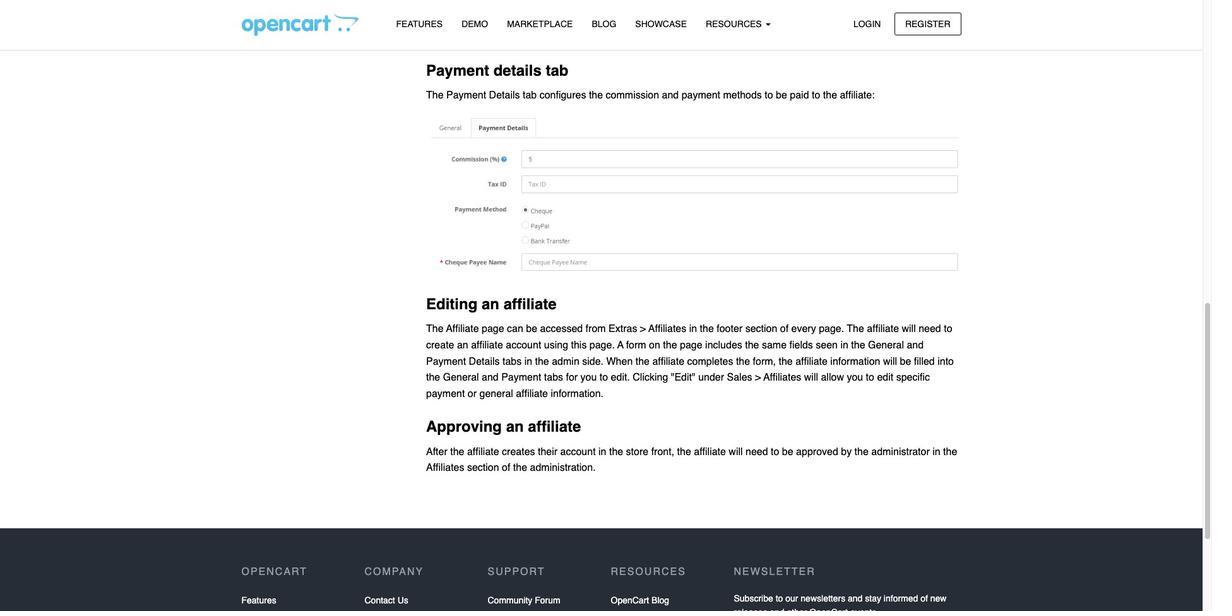 Task type: describe. For each thing, give the bounding box(es) containing it.
the down form
[[636, 356, 650, 367]]

general
[[480, 388, 513, 400]]

the right "administrator"
[[943, 446, 957, 458]]

same
[[762, 340, 787, 351]]

login
[[854, 19, 881, 29]]

using
[[544, 340, 568, 351]]

to inside after the affiliate creates their account in the store front, the affiliate will need to be approved by the administrator in the affiliates section of the administration.
[[771, 446, 779, 458]]

side.
[[582, 356, 604, 367]]

need inside the affiliate page can be accessed from extras > affiliates in the footer section of every page. the affiliate will need to create an affiliate account using this page. a form on the page includes the same fields seen in the general and payment details tabs in the admin side. when the affiliate completes the form, the affiliate information will be filled into the general and payment tabs for you to edit. clicking "edit" under sales > affiliates will allow you to edit specific payment or general affiliate information.
[[919, 324, 941, 335]]

approving an affiliate
[[426, 418, 581, 436]]

edit
[[877, 372, 894, 383]]

affiliate right front,
[[694, 446, 726, 458]]

when
[[606, 356, 633, 367]]

the affiliate page can be accessed from extras > affiliates in the footer section of every page. the affiliate will need to create an affiliate account using this page. a form on the page includes the same fields seen in the general and payment details tabs in the admin side. when the affiliate completes the form, the affiliate information will be filled into the general and payment tabs for you to edit. clicking "edit" under sales > affiliates will allow you to edit specific payment or general affiliate information.
[[426, 324, 954, 400]]

sales
[[727, 372, 752, 383]]

on
[[649, 340, 660, 351]]

and right commission
[[662, 90, 679, 101]]

0 vertical spatial blog
[[592, 19, 616, 29]]

stay
[[865, 593, 881, 603]]

in right seen
[[841, 340, 849, 351]]

community forum link
[[488, 591, 560, 609]]

need inside after the affiliate creates their account in the store front, the affiliate will need to be approved by the administrator in the affiliates section of the administration.
[[746, 446, 768, 458]]

can
[[507, 324, 523, 335]]

to inside "subscribe to our newsletters and stay informed of new releases and other opencart events."
[[776, 593, 783, 603]]

editing
[[426, 296, 478, 313]]

community
[[488, 595, 532, 605]]

affiliate payment image
[[426, 112, 961, 280]]

our
[[786, 593, 798, 603]]

the left affiliate:
[[823, 90, 837, 101]]

and left other
[[770, 607, 785, 611]]

the left the store
[[609, 446, 623, 458]]

affiliate up information
[[867, 324, 899, 335]]

company
[[365, 567, 424, 578]]

extras
[[609, 324, 637, 335]]

community forum
[[488, 595, 560, 605]]

affiliate right general
[[516, 388, 548, 400]]

payment down the demo link
[[426, 62, 489, 79]]

editing an affiliate
[[426, 296, 557, 313]]

form
[[626, 340, 646, 351]]

by
[[841, 446, 852, 458]]

of inside the affiliate page can be accessed from extras > affiliates in the footer section of every page. the affiliate will need to create an affiliate account using this page. a form on the page includes the same fields seen in the general and payment details tabs in the admin side. when the affiliate completes the form, the affiliate information will be filled into the general and payment tabs for you to edit. clicking "edit" under sales > affiliates will allow you to edit specific payment or general affiliate information.
[[780, 324, 789, 335]]

the down create
[[426, 372, 440, 383]]

includes
[[705, 340, 742, 351]]

contact us
[[365, 595, 408, 605]]

marketplace
[[507, 19, 573, 29]]

other
[[787, 607, 807, 611]]

store
[[626, 446, 649, 458]]

0 vertical spatial features link
[[387, 13, 452, 35]]

admin
[[552, 356, 580, 367]]

payment details tab
[[426, 62, 569, 79]]

contact us link
[[365, 591, 408, 609]]

account inside the affiliate page can be accessed from extras > affiliates in the footer section of every page. the affiliate will need to create an affiliate account using this page. a form on the page includes the same fields seen in the general and payment details tabs in the admin side. when the affiliate completes the form, the affiliate information will be filled into the general and payment tabs for you to edit. clicking "edit" under sales > affiliates will allow you to edit specific payment or general affiliate information.
[[506, 340, 541, 351]]

releases
[[734, 607, 767, 611]]

affiliate down 'fields' at the bottom right of the page
[[796, 356, 828, 367]]

features for leftmost features link
[[242, 595, 276, 605]]

showcase link
[[626, 13, 696, 35]]

2 horizontal spatial affiliates
[[764, 372, 801, 383]]

newsletter
[[734, 567, 816, 578]]

0 horizontal spatial general
[[443, 372, 479, 383]]

be right can
[[526, 324, 537, 335]]

register
[[905, 19, 951, 29]]

the down same
[[779, 356, 793, 367]]

be left paid
[[776, 90, 787, 101]]

0 horizontal spatial tab
[[523, 90, 537, 101]]

this
[[571, 340, 587, 351]]

form,
[[753, 356, 776, 367]]

"edit"
[[671, 372, 696, 383]]

accessed
[[540, 324, 583, 335]]

into
[[938, 356, 954, 367]]

contact
[[365, 595, 395, 605]]

filled
[[914, 356, 935, 367]]

methods
[[723, 90, 762, 101]]

in left the footer
[[689, 324, 697, 335]]

for
[[566, 372, 578, 383]]

in left "admin"
[[524, 356, 532, 367]]

the down "using"
[[535, 356, 549, 367]]

information.
[[551, 388, 604, 400]]

the right 'by'
[[855, 446, 869, 458]]

of inside after the affiliate creates their account in the store front, the affiliate will need to be approved by the administrator in the affiliates section of the administration.
[[502, 462, 510, 474]]

a
[[617, 340, 624, 351]]

payment down create
[[426, 356, 466, 367]]

1 vertical spatial blog
[[652, 595, 669, 605]]

newsletters
[[801, 593, 846, 603]]

seen
[[816, 340, 838, 351]]

features for topmost features link
[[396, 19, 443, 29]]

the right configures at the top left of page
[[589, 90, 603, 101]]

the payment details tab configures the commission and payment methods to be paid to the affiliate:
[[426, 90, 875, 101]]

the up sales
[[736, 356, 750, 367]]

under
[[698, 372, 724, 383]]

and up 'events.'
[[848, 593, 863, 603]]

approving
[[426, 418, 502, 436]]

payment inside the affiliate page can be accessed from extras > affiliates in the footer section of every page. the affiliate will need to create an affiliate account using this page. a form on the page includes the same fields seen in the general and payment details tabs in the admin side. when the affiliate completes the form, the affiliate information will be filled into the general and payment tabs for you to edit. clicking "edit" under sales > affiliates will allow you to edit specific payment or general affiliate information.
[[426, 388, 465, 400]]

to right methods
[[765, 90, 773, 101]]

payment down payment details tab
[[446, 90, 486, 101]]

affiliate up their
[[528, 418, 581, 436]]

affiliate:
[[840, 90, 875, 101]]

events.
[[850, 607, 879, 611]]

subscribe to our newsletters and stay informed of new releases and other opencart events.
[[734, 593, 947, 611]]

commission
[[606, 90, 659, 101]]

to right paid
[[812, 90, 820, 101]]



Task type: vqa. For each thing, say whether or not it's contained in the screenshot.
"VIDEO TUTORIAL" link
no



Task type: locate. For each thing, give the bounding box(es) containing it.
2 horizontal spatial of
[[921, 593, 928, 603]]

2 vertical spatial an
[[506, 418, 524, 436]]

the down the creates
[[513, 462, 527, 474]]

affiliate
[[446, 324, 479, 335]]

in left the store
[[599, 446, 606, 458]]

1 horizontal spatial of
[[780, 324, 789, 335]]

1 horizontal spatial >
[[755, 372, 761, 383]]

affiliates down the form,
[[764, 372, 801, 383]]

administration.
[[530, 462, 596, 474]]

of
[[780, 324, 789, 335], [502, 462, 510, 474], [921, 593, 928, 603]]

0 horizontal spatial page.
[[590, 340, 615, 351]]

the up information
[[851, 340, 865, 351]]

affiliate down affiliate
[[471, 340, 503, 351]]

opencart inside "subscribe to our newsletters and stay informed of new releases and other opencart events."
[[810, 607, 848, 611]]

opencart - open source shopping cart solution image
[[242, 13, 358, 36]]

an
[[482, 296, 499, 313], [457, 340, 468, 351], [506, 418, 524, 436]]

account
[[506, 340, 541, 351], [560, 446, 596, 458]]

0 vertical spatial tab
[[546, 62, 569, 79]]

allow
[[821, 372, 844, 383]]

completes
[[687, 356, 733, 367]]

0 horizontal spatial affiliates
[[426, 462, 464, 474]]

1 horizontal spatial features
[[396, 19, 443, 29]]

1 vertical spatial features link
[[242, 591, 276, 609]]

1 horizontal spatial blog
[[652, 595, 669, 605]]

affiliates
[[649, 324, 686, 335], [764, 372, 801, 383], [426, 462, 464, 474]]

forum
[[535, 595, 560, 605]]

1 vertical spatial payment
[[426, 388, 465, 400]]

0 vertical spatial general
[[868, 340, 904, 351]]

features link
[[387, 13, 452, 35], [242, 591, 276, 609]]

be
[[776, 90, 787, 101], [526, 324, 537, 335], [900, 356, 911, 367], [782, 446, 793, 458]]

page left can
[[482, 324, 504, 335]]

showcase
[[635, 19, 687, 29]]

section inside after the affiliate creates their account in the store front, the affiliate will need to be approved by the administrator in the affiliates section of the administration.
[[467, 462, 499, 474]]

general up edit
[[868, 340, 904, 351]]

to left approved
[[771, 446, 779, 458]]

opencart blog
[[611, 595, 669, 605]]

need up filled
[[919, 324, 941, 335]]

page. up seen
[[819, 324, 844, 335]]

section up same
[[745, 324, 777, 335]]

informed
[[884, 593, 918, 603]]

resources
[[706, 19, 764, 29], [611, 567, 686, 578]]

tabs down can
[[503, 356, 522, 367]]

2 vertical spatial affiliates
[[426, 462, 464, 474]]

0 horizontal spatial opencart
[[242, 567, 308, 578]]

the for the affiliate page can be accessed from extras > affiliates in the footer section of every page. the affiliate will need to create an affiliate account using this page. a form on the page includes the same fields seen in the general and payment details tabs in the admin side. when the affiliate completes the form, the affiliate information will be filled into the general and payment tabs for you to edit. clicking "edit" under sales > affiliates will allow you to edit specific payment or general affiliate information.
[[426, 324, 444, 335]]

general
[[868, 340, 904, 351], [443, 372, 479, 383]]

0 vertical spatial details
[[489, 90, 520, 101]]

administrator
[[872, 446, 930, 458]]

> up form
[[640, 324, 646, 335]]

1 horizontal spatial account
[[560, 446, 596, 458]]

1 horizontal spatial resources
[[706, 19, 764, 29]]

clicking
[[633, 372, 668, 383]]

1 horizontal spatial an
[[482, 296, 499, 313]]

demo link
[[452, 13, 498, 35]]

an down affiliate
[[457, 340, 468, 351]]

1 horizontal spatial page.
[[819, 324, 844, 335]]

an right "editing"
[[482, 296, 499, 313]]

of inside "subscribe to our newsletters and stay informed of new releases and other opencart events."
[[921, 593, 928, 603]]

to left edit
[[866, 372, 874, 383]]

creates
[[502, 446, 535, 458]]

0 horizontal spatial features
[[242, 595, 276, 605]]

0 horizontal spatial payment
[[426, 388, 465, 400]]

1 you from the left
[[581, 372, 597, 383]]

1 vertical spatial an
[[457, 340, 468, 351]]

affiliate down on
[[653, 356, 685, 367]]

specific
[[896, 372, 930, 383]]

1 horizontal spatial general
[[868, 340, 904, 351]]

of down the creates
[[502, 462, 510, 474]]

1 horizontal spatial need
[[919, 324, 941, 335]]

affiliates inside after the affiliate creates their account in the store front, the affiliate will need to be approved by the administrator in the affiliates section of the administration.
[[426, 462, 464, 474]]

section
[[745, 324, 777, 335], [467, 462, 499, 474]]

page.
[[819, 324, 844, 335], [590, 340, 615, 351]]

1 vertical spatial tabs
[[544, 372, 563, 383]]

account inside after the affiliate creates their account in the store front, the affiliate will need to be approved by the administrator in the affiliates section of the administration.
[[560, 446, 596, 458]]

every
[[792, 324, 816, 335]]

you down side.
[[581, 372, 597, 383]]

tab down details
[[523, 90, 537, 101]]

edit.
[[611, 372, 630, 383]]

0 vertical spatial payment
[[682, 90, 720, 101]]

be inside after the affiliate creates their account in the store front, the affiliate will need to be approved by the administrator in the affiliates section of the administration.
[[782, 446, 793, 458]]

tabs
[[503, 356, 522, 367], [544, 372, 563, 383]]

0 vertical spatial of
[[780, 324, 789, 335]]

from
[[586, 324, 606, 335]]

1 horizontal spatial you
[[847, 372, 863, 383]]

1 vertical spatial affiliates
[[764, 372, 801, 383]]

payment
[[682, 90, 720, 101], [426, 388, 465, 400]]

blog
[[592, 19, 616, 29], [652, 595, 669, 605]]

0 horizontal spatial need
[[746, 446, 768, 458]]

the right front,
[[677, 446, 691, 458]]

1 vertical spatial >
[[755, 372, 761, 383]]

1 horizontal spatial affiliates
[[649, 324, 686, 335]]

account up administration.
[[560, 446, 596, 458]]

the up the form,
[[745, 340, 759, 351]]

1 vertical spatial resources
[[611, 567, 686, 578]]

register link
[[895, 12, 961, 35]]

affiliates down after
[[426, 462, 464, 474]]

0 vertical spatial an
[[482, 296, 499, 313]]

1 horizontal spatial page
[[680, 340, 703, 351]]

footer
[[717, 324, 743, 335]]

payment left methods
[[682, 90, 720, 101]]

to left the edit.
[[600, 372, 608, 383]]

1 vertical spatial opencart
[[611, 595, 649, 605]]

tab
[[546, 62, 569, 79], [523, 90, 537, 101]]

0 vertical spatial page
[[482, 324, 504, 335]]

1 horizontal spatial opencart
[[611, 595, 649, 605]]

1 horizontal spatial tabs
[[544, 372, 563, 383]]

the
[[426, 90, 444, 101], [426, 324, 444, 335], [847, 324, 864, 335]]

support
[[488, 567, 545, 578]]

an for editing
[[482, 296, 499, 313]]

details
[[494, 62, 542, 79]]

1 vertical spatial section
[[467, 462, 499, 474]]

blog link
[[582, 13, 626, 35]]

1 vertical spatial features
[[242, 595, 276, 605]]

in
[[689, 324, 697, 335], [841, 340, 849, 351], [524, 356, 532, 367], [599, 446, 606, 458], [933, 446, 941, 458]]

approved
[[796, 446, 838, 458]]

opencart for opencart blog
[[611, 595, 649, 605]]

to left our
[[776, 593, 783, 603]]

> down the form,
[[755, 372, 761, 383]]

1 horizontal spatial tab
[[546, 62, 569, 79]]

the left the footer
[[700, 324, 714, 335]]

details inside the affiliate page can be accessed from extras > affiliates in the footer section of every page. the affiliate will need to create an affiliate account using this page. a form on the page includes the same fields seen in the general and payment details tabs in the admin side. when the affiliate completes the form, the affiliate information will be filled into the general and payment tabs for you to edit. clicking "edit" under sales > affiliates will allow you to edit specific payment or general affiliate information.
[[469, 356, 500, 367]]

create
[[426, 340, 454, 351]]

will
[[902, 324, 916, 335], [883, 356, 897, 367], [804, 372, 818, 383], [729, 446, 743, 458]]

of up same
[[780, 324, 789, 335]]

need left approved
[[746, 446, 768, 458]]

front,
[[651, 446, 674, 458]]

payment up general
[[501, 372, 541, 383]]

section inside the affiliate page can be accessed from extras > affiliates in the footer section of every page. the affiliate will need to create an affiliate account using this page. a form on the page includes the same fields seen in the general and payment details tabs in the admin side. when the affiliate completes the form, the affiliate information will be filled into the general and payment tabs for you to edit. clicking "edit" under sales > affiliates will allow you to edit specific payment or general affiliate information.
[[745, 324, 777, 335]]

1 vertical spatial account
[[560, 446, 596, 458]]

0 vertical spatial account
[[506, 340, 541, 351]]

you
[[581, 372, 597, 383], [847, 372, 863, 383]]

affiliate
[[504, 296, 557, 313], [867, 324, 899, 335], [471, 340, 503, 351], [653, 356, 685, 367], [796, 356, 828, 367], [516, 388, 548, 400], [528, 418, 581, 436], [467, 446, 499, 458], [694, 446, 726, 458]]

the
[[589, 90, 603, 101], [823, 90, 837, 101], [700, 324, 714, 335], [663, 340, 677, 351], [745, 340, 759, 351], [851, 340, 865, 351], [535, 356, 549, 367], [636, 356, 650, 367], [736, 356, 750, 367], [779, 356, 793, 367], [426, 372, 440, 383], [450, 446, 464, 458], [609, 446, 623, 458], [677, 446, 691, 458], [855, 446, 869, 458], [943, 446, 957, 458], [513, 462, 527, 474]]

in right "administrator"
[[933, 446, 941, 458]]

2 you from the left
[[847, 372, 863, 383]]

1 vertical spatial page.
[[590, 340, 615, 351]]

their
[[538, 446, 558, 458]]

after
[[426, 446, 448, 458]]

1 vertical spatial general
[[443, 372, 479, 383]]

and
[[662, 90, 679, 101], [907, 340, 924, 351], [482, 372, 499, 383], [848, 593, 863, 603], [770, 607, 785, 611]]

new
[[931, 593, 947, 603]]

tab up configures at the top left of page
[[546, 62, 569, 79]]

account down can
[[506, 340, 541, 351]]

1 vertical spatial page
[[680, 340, 703, 351]]

us
[[398, 595, 408, 605]]

0 vertical spatial opencart
[[242, 567, 308, 578]]

page up completes
[[680, 340, 703, 351]]

will inside after the affiliate creates their account in the store front, the affiliate will need to be approved by the administrator in the affiliates section of the administration.
[[729, 446, 743, 458]]

2 vertical spatial opencart
[[810, 607, 848, 611]]

the for the payment details tab configures the commission and payment methods to be paid to the affiliate:
[[426, 90, 444, 101]]

0 horizontal spatial an
[[457, 340, 468, 351]]

fields
[[790, 340, 813, 351]]

1 vertical spatial details
[[469, 356, 500, 367]]

the right on
[[663, 340, 677, 351]]

affiliate general tab image
[[426, 0, 961, 46]]

information
[[831, 356, 880, 367]]

opencart
[[242, 567, 308, 578], [611, 595, 649, 605], [810, 607, 848, 611]]

details down payment details tab
[[489, 90, 520, 101]]

payment
[[426, 62, 489, 79], [446, 90, 486, 101], [426, 356, 466, 367], [501, 372, 541, 383]]

1 vertical spatial tab
[[523, 90, 537, 101]]

payment left or
[[426, 388, 465, 400]]

0 vertical spatial features
[[396, 19, 443, 29]]

or
[[468, 388, 477, 400]]

0 vertical spatial resources
[[706, 19, 764, 29]]

you down information
[[847, 372, 863, 383]]

an for approving
[[506, 418, 524, 436]]

the right after
[[450, 446, 464, 458]]

paid
[[790, 90, 809, 101]]

affiliate down approving
[[467, 446, 499, 458]]

0 vertical spatial section
[[745, 324, 777, 335]]

1 vertical spatial of
[[502, 462, 510, 474]]

0 horizontal spatial features link
[[242, 591, 276, 609]]

0 horizontal spatial you
[[581, 372, 597, 383]]

1 horizontal spatial features link
[[387, 13, 452, 35]]

0 horizontal spatial blog
[[592, 19, 616, 29]]

demo
[[462, 19, 488, 29]]

0 vertical spatial page.
[[819, 324, 844, 335]]

opencart for opencart
[[242, 567, 308, 578]]

after the affiliate creates their account in the store front, the affiliate will need to be approved by the administrator in the affiliates section of the administration.
[[426, 446, 957, 474]]

login link
[[843, 12, 892, 35]]

resources link
[[696, 13, 780, 35]]

2 horizontal spatial opencart
[[810, 607, 848, 611]]

0 vertical spatial tabs
[[503, 356, 522, 367]]

0 horizontal spatial tabs
[[503, 356, 522, 367]]

opencart inside opencart blog link
[[611, 595, 649, 605]]

details up or
[[469, 356, 500, 367]]

0 horizontal spatial >
[[640, 324, 646, 335]]

and up general
[[482, 372, 499, 383]]

tabs left for
[[544, 372, 563, 383]]

opencart blog link
[[611, 591, 669, 609]]

1 horizontal spatial section
[[745, 324, 777, 335]]

be up specific on the bottom right of page
[[900, 356, 911, 367]]

general up or
[[443, 372, 479, 383]]

an up the creates
[[506, 418, 524, 436]]

marketplace link
[[498, 13, 582, 35]]

affiliates up on
[[649, 324, 686, 335]]

0 horizontal spatial resources
[[611, 567, 686, 578]]

section down approving
[[467, 462, 499, 474]]

1 horizontal spatial payment
[[682, 90, 720, 101]]

an inside the affiliate page can be accessed from extras > affiliates in the footer section of every page. the affiliate will need to create an affiliate account using this page. a form on the page includes the same fields seen in the general and payment details tabs in the admin side. when the affiliate completes the form, the affiliate information will be filled into the general and payment tabs for you to edit. clicking "edit" under sales > affiliates will allow you to edit specific payment or general affiliate information.
[[457, 340, 468, 351]]

and up filled
[[907, 340, 924, 351]]

0 horizontal spatial page
[[482, 324, 504, 335]]

2 horizontal spatial an
[[506, 418, 524, 436]]

2 vertical spatial of
[[921, 593, 928, 603]]

0 horizontal spatial of
[[502, 462, 510, 474]]

1 vertical spatial need
[[746, 446, 768, 458]]

page. down from
[[590, 340, 615, 351]]

configures
[[540, 90, 586, 101]]

0 vertical spatial affiliates
[[649, 324, 686, 335]]

0 horizontal spatial section
[[467, 462, 499, 474]]

affiliate up can
[[504, 296, 557, 313]]

to up into
[[944, 324, 953, 335]]

subscribe
[[734, 593, 773, 603]]

to
[[765, 90, 773, 101], [812, 90, 820, 101], [944, 324, 953, 335], [600, 372, 608, 383], [866, 372, 874, 383], [771, 446, 779, 458], [776, 593, 783, 603]]

need
[[919, 324, 941, 335], [746, 446, 768, 458]]

0 vertical spatial need
[[919, 324, 941, 335]]

0 vertical spatial >
[[640, 324, 646, 335]]

details
[[489, 90, 520, 101], [469, 356, 500, 367]]

be left approved
[[782, 446, 793, 458]]

0 horizontal spatial account
[[506, 340, 541, 351]]

of left the new
[[921, 593, 928, 603]]



